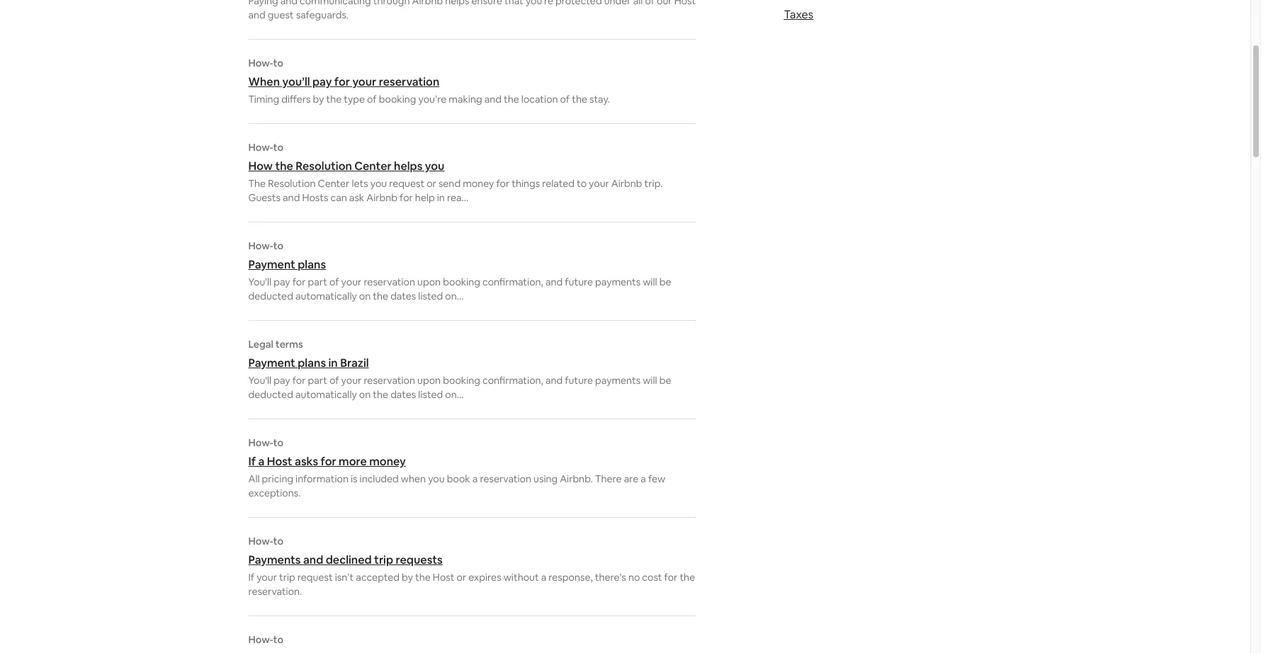 Task type: vqa. For each thing, say whether or not it's contained in the screenshot.


Task type: locate. For each thing, give the bounding box(es) containing it.
booking inside how-to when you'll pay for your reservation timing differs by the type of booking you're making and the location of the stay.
[[379, 93, 416, 106]]

listed down payment plans in brazil link
[[418, 388, 443, 401]]

1 horizontal spatial money
[[463, 177, 494, 190]]

legal
[[248, 338, 274, 351]]

airbnb left trip.
[[612, 177, 643, 190]]

1 confirmation, from the top
[[483, 276, 544, 288]]

listed inside how-to payment plans you'll pay for part of your reservation upon booking confirmation, and future payments will be deducted automatically on the dates listed on…
[[418, 290, 443, 303]]

2 horizontal spatial airbnb
[[612, 177, 643, 190]]

for down terms
[[292, 374, 306, 387]]

1 vertical spatial booking
[[443, 276, 481, 288]]

1 vertical spatial future
[[565, 374, 593, 387]]

safeguards.
[[296, 9, 349, 21]]

1 listed from the top
[[418, 290, 443, 303]]

2 vertical spatial booking
[[443, 374, 481, 387]]

by right "differs"
[[313, 93, 324, 106]]

0 vertical spatial on…
[[445, 290, 464, 303]]

automatically up terms
[[296, 290, 357, 303]]

you up "send"
[[425, 159, 445, 174]]

plans inside how-to payment plans you'll pay for part of your reservation upon booking confirmation, and future payments will be deducted automatically on the dates listed on…
[[298, 257, 326, 272]]

you
[[425, 159, 445, 174], [370, 177, 387, 190], [428, 473, 445, 486]]

how- down reservation.
[[248, 634, 273, 646]]

0 horizontal spatial airbnb
[[367, 191, 398, 204]]

if inside how-to payments and declined trip requests if your trip request isn't accepted by the host or expires without a response, there's no cost for the reservation.
[[248, 571, 255, 584]]

in right help
[[437, 191, 445, 204]]

2 vertical spatial pay
[[274, 374, 290, 387]]

for up information
[[321, 454, 336, 469]]

1 vertical spatial resolution
[[268, 177, 316, 190]]

book
[[447, 473, 470, 486]]

host up pricing
[[267, 454, 292, 469]]

confirmation, down payment plans link
[[483, 276, 544, 288]]

to inside how-to if a host asks for more money all pricing information is included when you book a reservation using airbnb. there are a few exceptions.
[[273, 437, 284, 449]]

booking down payment plans link
[[443, 276, 481, 288]]

1 horizontal spatial host
[[433, 571, 455, 584]]

1 upon from the top
[[417, 276, 441, 288]]

more
[[339, 454, 367, 469]]

airbnb right "through"
[[412, 0, 443, 7]]

1 payments from the top
[[595, 276, 641, 288]]

1 vertical spatial center
[[318, 177, 350, 190]]

0 vertical spatial pay
[[313, 74, 332, 89]]

2 be from the top
[[660, 374, 672, 387]]

0 horizontal spatial money
[[369, 454, 406, 469]]

when you'll pay for your reservation link
[[248, 74, 696, 89]]

center up the lets
[[355, 159, 392, 174]]

0 vertical spatial payments
[[595, 276, 641, 288]]

future inside how-to payment plans you'll pay for part of your reservation upon booking confirmation, and future payments will be deducted automatically on the dates listed on…
[[565, 276, 593, 288]]

1 future from the top
[[565, 276, 593, 288]]

6 how- from the top
[[248, 634, 273, 646]]

to inside how-to payment plans you'll pay for part of your reservation upon booking confirmation, and future payments will be deducted automatically on the dates listed on…
[[273, 240, 284, 252]]

1 vertical spatial listed
[[418, 388, 443, 401]]

2 vertical spatial host
[[433, 571, 455, 584]]

how-
[[248, 57, 273, 69], [248, 141, 273, 154], [248, 240, 273, 252], [248, 437, 273, 449], [248, 535, 273, 548], [248, 634, 273, 646]]

there
[[595, 473, 622, 486]]

be inside how-to payment plans you'll pay for part of your reservation upon booking confirmation, and future payments will be deducted automatically on the dates listed on…
[[660, 276, 672, 288]]

for up terms
[[292, 276, 306, 288]]

2 confirmation, from the top
[[483, 374, 544, 387]]

or up help
[[427, 177, 436, 190]]

trip up reservation.
[[279, 571, 295, 584]]

center
[[355, 159, 392, 174], [318, 177, 350, 190]]

1 vertical spatial will
[[643, 374, 657, 387]]

and inside how-to how the resolution center helps you the resolution center lets you request or send money for things related to your airbnb trip. guests and hosts can ask airbnb for help in rea…
[[283, 191, 300, 204]]

payment plans link
[[248, 257, 696, 272]]

part
[[308, 276, 327, 288], [308, 374, 327, 387]]

reservation inside legal terms payment plans in brazil you'll pay for part of your reservation upon booking confirmation, and future payments will be deducted automatically on the dates listed on…
[[364, 374, 415, 387]]

2 plans from the top
[[298, 356, 326, 371]]

on… down payment plans in brazil link
[[445, 388, 464, 401]]

automatically down brazil
[[296, 388, 357, 401]]

payment
[[248, 257, 295, 272], [248, 356, 295, 371]]

our
[[657, 0, 672, 7]]

0 vertical spatial confirmation,
[[483, 276, 544, 288]]

related
[[542, 177, 575, 190]]

how- up when
[[248, 57, 273, 69]]

2 automatically from the top
[[296, 388, 357, 401]]

0 vertical spatial upon
[[417, 276, 441, 288]]

or down payments and declined trip requests link
[[457, 571, 466, 584]]

booking inside legal terms payment plans in brazil you'll pay for part of your reservation upon booking confirmation, and future payments will be deducted automatically on the dates listed on…
[[443, 374, 481, 387]]

listed
[[418, 290, 443, 303], [418, 388, 443, 401]]

2 part from the top
[[308, 374, 327, 387]]

helps up help
[[394, 159, 423, 174]]

2 if from the top
[[248, 571, 255, 584]]

paying and communicating through airbnb helps ensure that you're protected under all of our host and guest safeguards.
[[248, 0, 696, 21]]

0 vertical spatial in
[[437, 191, 445, 204]]

0 vertical spatial listed
[[418, 290, 443, 303]]

by
[[313, 93, 324, 106], [402, 571, 413, 584]]

the
[[326, 93, 342, 106], [504, 93, 519, 106], [572, 93, 588, 106], [275, 159, 293, 174], [373, 290, 388, 303], [373, 388, 388, 401], [415, 571, 431, 584], [680, 571, 695, 584]]

1 vertical spatial or
[[457, 571, 466, 584]]

0 vertical spatial if
[[248, 454, 256, 469]]

booking left you're
[[379, 93, 416, 106]]

plans down terms
[[298, 356, 326, 371]]

2 horizontal spatial host
[[674, 0, 696, 7]]

2 on from the top
[[359, 388, 371, 401]]

1 automatically from the top
[[296, 290, 357, 303]]

1 horizontal spatial in
[[437, 191, 445, 204]]

to up when
[[273, 57, 284, 69]]

for up "type"
[[334, 74, 350, 89]]

deducted down the legal
[[248, 388, 293, 401]]

for right cost
[[665, 571, 678, 584]]

1 vertical spatial on
[[359, 388, 371, 401]]

payment inside how-to payment plans you'll pay for part of your reservation upon booking confirmation, and future payments will be deducted automatically on the dates listed on…
[[248, 257, 295, 272]]

0 vertical spatial or
[[427, 177, 436, 190]]

guest
[[268, 9, 294, 21]]

if up the all
[[248, 454, 256, 469]]

1 vertical spatial upon
[[417, 374, 441, 387]]

in inside how-to how the resolution center helps you the resolution center lets you request or send money for things related to your airbnb trip. guests and hosts can ask airbnb for help in rea…
[[437, 191, 445, 204]]

on down brazil
[[359, 388, 371, 401]]

and inside how-to when you'll pay for your reservation timing differs by the type of booking you're making and the location of the stay.
[[485, 93, 502, 106]]

1 vertical spatial deducted
[[248, 388, 293, 401]]

a inside how-to payments and declined trip requests if your trip request isn't accepted by the host or expires without a response, there's no cost for the reservation.
[[541, 571, 547, 584]]

1 you'll from the top
[[248, 276, 272, 288]]

a right book
[[473, 473, 478, 486]]

2 listed from the top
[[418, 388, 443, 401]]

0 vertical spatial deducted
[[248, 290, 293, 303]]

will inside how-to payment plans you'll pay for part of your reservation upon booking confirmation, and future payments will be deducted automatically on the dates listed on…
[[643, 276, 657, 288]]

automatically inside legal terms payment plans in brazil you'll pay for part of your reservation upon booking confirmation, and future payments will be deducted automatically on the dates listed on…
[[296, 388, 357, 401]]

how- up the all
[[248, 437, 273, 449]]

in left brazil
[[329, 356, 338, 371]]

upon down payment plans link
[[417, 276, 441, 288]]

be inside legal terms payment plans in brazil you'll pay for part of your reservation upon booking confirmation, and future payments will be deducted automatically on the dates listed on…
[[660, 374, 672, 387]]

be
[[660, 276, 672, 288], [660, 374, 672, 387]]

part inside legal terms payment plans in brazil you'll pay for part of your reservation upon booking confirmation, and future payments will be deducted automatically on the dates listed on…
[[308, 374, 327, 387]]

1 vertical spatial trip
[[279, 571, 295, 584]]

0 vertical spatial by
[[313, 93, 324, 106]]

pay down terms
[[274, 374, 290, 387]]

listed down payment plans link
[[418, 290, 443, 303]]

4 how- from the top
[[248, 437, 273, 449]]

0 vertical spatial helps
[[445, 0, 470, 7]]

1 be from the top
[[660, 276, 672, 288]]

payment for payment plans in brazil
[[248, 356, 295, 371]]

helps inside paying and communicating through airbnb helps ensure that you're protected under all of our host and guest safeguards.
[[445, 0, 470, 7]]

1 dates from the top
[[391, 290, 416, 303]]

2 will from the top
[[643, 374, 657, 387]]

helps
[[445, 0, 470, 7], [394, 159, 423, 174]]

for inside how-to payment plans you'll pay for part of your reservation upon booking confirmation, and future payments will be deducted automatically on the dates listed on…
[[292, 276, 306, 288]]

host down requests
[[433, 571, 455, 584]]

1 vertical spatial payments
[[595, 374, 641, 387]]

payments inside legal terms payment plans in brazil you'll pay for part of your reservation upon booking confirmation, and future payments will be deducted automatically on the dates listed on…
[[595, 374, 641, 387]]

guests
[[248, 191, 281, 204]]

and inside legal terms payment plans in brazil you'll pay for part of your reservation upon booking confirmation, and future payments will be deducted automatically on the dates listed on…
[[546, 374, 563, 387]]

1 on from the top
[[359, 290, 371, 303]]

how- for payment
[[248, 240, 273, 252]]

plans down hosts
[[298, 257, 326, 272]]

reservation
[[379, 74, 440, 89], [364, 276, 415, 288], [364, 374, 415, 387], [480, 473, 532, 486]]

on
[[359, 290, 371, 303], [359, 388, 371, 401]]

confirmation, down payment plans in brazil link
[[483, 374, 544, 387]]

and inside how-to payment plans you'll pay for part of your reservation upon booking confirmation, and future payments will be deducted automatically on the dates listed on…
[[546, 276, 563, 288]]

pay inside how-to when you'll pay for your reservation timing differs by the type of booking you're making and the location of the stay.
[[313, 74, 332, 89]]

0 horizontal spatial host
[[267, 454, 292, 469]]

airbnb right "ask"
[[367, 191, 398, 204]]

how- for if
[[248, 437, 273, 449]]

2 payment from the top
[[248, 356, 295, 371]]

0 horizontal spatial request
[[298, 571, 333, 584]]

2 vertical spatial airbnb
[[367, 191, 398, 204]]

3 how- from the top
[[248, 240, 273, 252]]

you left book
[[428, 473, 445, 486]]

payment down the legal
[[248, 356, 295, 371]]

1 vertical spatial in
[[329, 356, 338, 371]]

1 vertical spatial you'll
[[248, 374, 272, 387]]

for inside how-to when you'll pay for your reservation timing differs by the type of booking you're making and the location of the stay.
[[334, 74, 350, 89]]

of
[[645, 0, 655, 7], [367, 93, 377, 106], [560, 93, 570, 106], [330, 276, 339, 288], [330, 374, 339, 387]]

or inside how-to payments and declined trip requests if your trip request isn't accepted by the host or expires without a response, there's no cost for the reservation.
[[457, 571, 466, 584]]

you're
[[419, 93, 447, 106]]

host right our
[[674, 0, 696, 7]]

future
[[565, 276, 593, 288], [565, 374, 593, 387]]

trip
[[374, 553, 393, 568], [279, 571, 295, 584]]

confirmation,
[[483, 276, 544, 288], [483, 374, 544, 387]]

1 vertical spatial host
[[267, 454, 292, 469]]

2 vertical spatial you
[[428, 473, 445, 486]]

making
[[449, 93, 482, 106]]

pay up terms
[[274, 276, 290, 288]]

trip.
[[645, 177, 663, 190]]

for left help
[[400, 191, 413, 204]]

0 horizontal spatial helps
[[394, 159, 423, 174]]

you'll down the legal
[[248, 374, 272, 387]]

payment plans in brazil link
[[248, 356, 696, 371]]

1 payment from the top
[[248, 257, 295, 272]]

1 horizontal spatial or
[[457, 571, 466, 584]]

terms
[[276, 338, 303, 351]]

on… inside how-to payment plans you'll pay for part of your reservation upon booking confirmation, and future payments will be deducted automatically on the dates listed on…
[[445, 290, 464, 303]]

1 vertical spatial you
[[370, 177, 387, 190]]

to for you'll
[[273, 57, 284, 69]]

deducted
[[248, 290, 293, 303], [248, 388, 293, 401]]

you inside how-to if a host asks for more money all pricing information is included when you book a reservation using airbnb. there are a few exceptions.
[[428, 473, 445, 486]]

resolution
[[296, 159, 352, 174], [268, 177, 316, 190]]

1 vertical spatial money
[[369, 454, 406, 469]]

1 vertical spatial by
[[402, 571, 413, 584]]

requests
[[396, 553, 443, 568]]

to inside how-to payments and declined trip requests if your trip request isn't accepted by the host or expires without a response, there's no cost for the reservation.
[[273, 535, 284, 548]]

1 part from the top
[[308, 276, 327, 288]]

to for plans
[[273, 240, 284, 252]]

1 horizontal spatial by
[[402, 571, 413, 584]]

1 vertical spatial request
[[298, 571, 333, 584]]

0 vertical spatial will
[[643, 276, 657, 288]]

request
[[389, 177, 425, 190], [298, 571, 333, 584]]

brazil
[[340, 356, 369, 371]]

your inside legal terms payment plans in brazil you'll pay for part of your reservation upon booking confirmation, and future payments will be deducted automatically on the dates listed on…
[[341, 374, 362, 387]]

if
[[248, 454, 256, 469], [248, 571, 255, 584]]

a right the are
[[641, 473, 646, 486]]

plans inside legal terms payment plans in brazil you'll pay for part of your reservation upon booking confirmation, and future payments will be deducted automatically on the dates listed on…
[[298, 356, 326, 371]]

if up reservation.
[[248, 571, 255, 584]]

how- for when
[[248, 57, 273, 69]]

how- inside how-to payment plans you'll pay for part of your reservation upon booking confirmation, and future payments will be deducted automatically on the dates listed on…
[[248, 240, 273, 252]]

are
[[624, 473, 639, 486]]

to for and
[[273, 535, 284, 548]]

to up pricing
[[273, 437, 284, 449]]

pricing
[[262, 473, 293, 486]]

0 vertical spatial request
[[389, 177, 425, 190]]

you'll inside legal terms payment plans in brazil you'll pay for part of your reservation upon booking confirmation, and future payments will be deducted automatically on the dates listed on…
[[248, 374, 272, 387]]

confirmation, inside how-to payment plans you'll pay for part of your reservation upon booking confirmation, and future payments will be deducted automatically on the dates listed on…
[[483, 276, 544, 288]]

hosts
[[302, 191, 329, 204]]

how- inside how-to when you'll pay for your reservation timing differs by the type of booking you're making and the location of the stay.
[[248, 57, 273, 69]]

confirmation, inside legal terms payment plans in brazil you'll pay for part of your reservation upon booking confirmation, and future payments will be deducted automatically on the dates listed on…
[[483, 374, 544, 387]]

how- inside how-to if a host asks for more money all pricing information is included when you book a reservation using airbnb. there are a few exceptions.
[[248, 437, 273, 449]]

your inside how-to payment plans you'll pay for part of your reservation upon booking confirmation, and future payments will be deducted automatically on the dates listed on…
[[341, 276, 362, 288]]

2 payments from the top
[[595, 374, 641, 387]]

on… down payment plans link
[[445, 290, 464, 303]]

plans
[[298, 257, 326, 272], [298, 356, 326, 371]]

host inside paying and communicating through airbnb helps ensure that you're protected under all of our host and guest safeguards.
[[674, 0, 696, 7]]

pay inside legal terms payment plans in brazil you'll pay for part of your reservation upon booking confirmation, and future payments will be deducted automatically on the dates listed on…
[[274, 374, 290, 387]]

2 upon from the top
[[417, 374, 441, 387]]

a right 'without'
[[541, 571, 547, 584]]

type
[[344, 93, 365, 106]]

1 if from the top
[[248, 454, 256, 469]]

if inside how-to if a host asks for more money all pricing information is included when you book a reservation using airbnb. there are a few exceptions.
[[248, 454, 256, 469]]

1 vertical spatial part
[[308, 374, 327, 387]]

1 vertical spatial payment
[[248, 356, 295, 371]]

1 how- from the top
[[248, 57, 273, 69]]

on up brazil
[[359, 290, 371, 303]]

upon
[[417, 276, 441, 288], [417, 374, 441, 387]]

money up included
[[369, 454, 406, 469]]

to up payments
[[273, 535, 284, 548]]

booking
[[379, 93, 416, 106], [443, 276, 481, 288], [443, 374, 481, 387]]

helps left ensure
[[445, 0, 470, 7]]

you'll up the legal
[[248, 276, 272, 288]]

1 will from the top
[[643, 276, 657, 288]]

0 horizontal spatial or
[[427, 177, 436, 190]]

host
[[674, 0, 696, 7], [267, 454, 292, 469], [433, 571, 455, 584]]

0 vertical spatial you'll
[[248, 276, 272, 288]]

how- down guests
[[248, 240, 273, 252]]

if a host asks for more money link
[[248, 454, 696, 469]]

communicating
[[300, 0, 371, 7]]

pay
[[313, 74, 332, 89], [274, 276, 290, 288], [274, 374, 290, 387]]

in
[[437, 191, 445, 204], [329, 356, 338, 371]]

booking down payment plans in brazil link
[[443, 374, 481, 387]]

0 vertical spatial future
[[565, 276, 593, 288]]

0 vertical spatial part
[[308, 276, 327, 288]]

1 vertical spatial airbnb
[[612, 177, 643, 190]]

payments
[[248, 553, 301, 568]]

0 vertical spatial plans
[[298, 257, 326, 272]]

how- up how
[[248, 141, 273, 154]]

your inside how-to when you'll pay for your reservation timing differs by the type of booking you're making and the location of the stay.
[[353, 74, 377, 89]]

or
[[427, 177, 436, 190], [457, 571, 466, 584]]

2 you'll from the top
[[248, 374, 272, 387]]

request up help
[[389, 177, 425, 190]]

payment inside legal terms payment plans in brazil you'll pay for part of your reservation upon booking confirmation, and future payments will be deducted automatically on the dates listed on…
[[248, 356, 295, 371]]

1 vertical spatial dates
[[391, 388, 416, 401]]

0 vertical spatial host
[[674, 0, 696, 7]]

deducted up the legal
[[248, 290, 293, 303]]

center up can
[[318, 177, 350, 190]]

all
[[248, 473, 260, 486]]

1 horizontal spatial request
[[389, 177, 425, 190]]

to inside how-to when you'll pay for your reservation timing differs by the type of booking you're making and the location of the stay.
[[273, 57, 284, 69]]

1 vertical spatial confirmation,
[[483, 374, 544, 387]]

by down requests
[[402, 571, 413, 584]]

payments
[[595, 276, 641, 288], [595, 374, 641, 387]]

you right the lets
[[370, 177, 387, 190]]

1 vertical spatial plans
[[298, 356, 326, 371]]

1 vertical spatial if
[[248, 571, 255, 584]]

on inside legal terms payment plans in brazil you'll pay for part of your reservation upon booking confirmation, and future payments will be deducted automatically on the dates listed on…
[[359, 388, 371, 401]]

how- inside how-to payments and declined trip requests if your trip request isn't accepted by the host or expires without a response, there's no cost for the reservation.
[[248, 535, 273, 548]]

you'll
[[248, 276, 272, 288], [248, 374, 272, 387]]

0 vertical spatial automatically
[[296, 290, 357, 303]]

0 vertical spatial airbnb
[[412, 0, 443, 7]]

how-to
[[248, 634, 284, 646]]

1 horizontal spatial helps
[[445, 0, 470, 7]]

how- for how
[[248, 141, 273, 154]]

1 vertical spatial be
[[660, 374, 672, 387]]

request inside how-to payments and declined trip requests if your trip request isn't accepted by the host or expires without a response, there's no cost for the reservation.
[[298, 571, 333, 584]]

a
[[258, 454, 265, 469], [473, 473, 478, 486], [641, 473, 646, 486], [541, 571, 547, 584]]

2 deducted from the top
[[248, 388, 293, 401]]

0 horizontal spatial by
[[313, 93, 324, 106]]

money
[[463, 177, 494, 190], [369, 454, 406, 469]]

help
[[415, 191, 435, 204]]

to down guests
[[273, 240, 284, 252]]

payment down guests
[[248, 257, 295, 272]]

0 vertical spatial be
[[660, 276, 672, 288]]

0 horizontal spatial center
[[318, 177, 350, 190]]

0 vertical spatial booking
[[379, 93, 416, 106]]

payment for payment plans
[[248, 257, 295, 272]]

upon down payment plans in brazil link
[[417, 374, 441, 387]]

of inside paying and communicating through airbnb helps ensure that you're protected under all of our host and guest safeguards.
[[645, 0, 655, 7]]

you'll
[[282, 74, 310, 89]]

5 how- from the top
[[248, 535, 273, 548]]

1 horizontal spatial airbnb
[[412, 0, 443, 7]]

0 vertical spatial payment
[[248, 257, 295, 272]]

1 deducted from the top
[[248, 290, 293, 303]]

2 how- from the top
[[248, 141, 273, 154]]

to
[[273, 57, 284, 69], [273, 141, 284, 154], [577, 177, 587, 190], [273, 240, 284, 252], [273, 437, 284, 449], [273, 535, 284, 548], [273, 634, 284, 646]]

and
[[280, 0, 298, 7], [248, 9, 266, 21], [485, 93, 502, 106], [283, 191, 300, 204], [546, 276, 563, 288], [546, 374, 563, 387], [303, 553, 323, 568]]

1 vertical spatial pay
[[274, 276, 290, 288]]

to down timing
[[273, 141, 284, 154]]

0 vertical spatial on
[[359, 290, 371, 303]]

in inside legal terms payment plans in brazil you'll pay for part of your reservation upon booking confirmation, and future payments will be deducted automatically on the dates listed on…
[[329, 356, 338, 371]]

request left isn't
[[298, 571, 333, 584]]

1 vertical spatial helps
[[394, 159, 423, 174]]

on inside how-to payment plans you'll pay for part of your reservation upon booking confirmation, and future payments will be deducted automatically on the dates listed on…
[[359, 290, 371, 303]]

0 vertical spatial money
[[463, 177, 494, 190]]

future inside legal terms payment plans in brazil you'll pay for part of your reservation upon booking confirmation, and future payments will be deducted automatically on the dates listed on…
[[565, 374, 593, 387]]

1 vertical spatial automatically
[[296, 388, 357, 401]]

how- up payments
[[248, 535, 273, 548]]

0 vertical spatial dates
[[391, 290, 416, 303]]

0 vertical spatial trip
[[374, 553, 393, 568]]

2 future from the top
[[565, 374, 593, 387]]

0 horizontal spatial in
[[329, 356, 338, 371]]

pay right you'll
[[313, 74, 332, 89]]

2 dates from the top
[[391, 388, 416, 401]]

2 on… from the top
[[445, 388, 464, 401]]

for
[[334, 74, 350, 89], [496, 177, 510, 190], [400, 191, 413, 204], [292, 276, 306, 288], [292, 374, 306, 387], [321, 454, 336, 469], [665, 571, 678, 584]]

1 plans from the top
[[298, 257, 326, 272]]

pay inside how-to payment plans you'll pay for part of your reservation upon booking confirmation, and future payments will be deducted automatically on the dates listed on…
[[274, 276, 290, 288]]

airbnb
[[412, 0, 443, 7], [612, 177, 643, 190], [367, 191, 398, 204]]

payment plans element
[[248, 240, 696, 303]]

there's
[[595, 571, 626, 584]]

1 vertical spatial on…
[[445, 388, 464, 401]]

trip up accepted
[[374, 553, 393, 568]]

money down how the resolution center helps you link
[[463, 177, 494, 190]]

1 horizontal spatial center
[[355, 159, 392, 174]]

when
[[401, 473, 426, 486]]

how- inside how-to how the resolution center helps you the resolution center lets you request or send money for things related to your airbnb trip. guests and hosts can ask airbnb for help in rea…
[[248, 141, 273, 154]]

1 on… from the top
[[445, 290, 464, 303]]



Task type: describe. For each thing, give the bounding box(es) containing it.
listed inside legal terms payment plans in brazil you'll pay for part of your reservation upon booking confirmation, and future payments will be deducted automatically on the dates listed on…
[[418, 388, 443, 401]]

for inside how-to if a host asks for more money all pricing information is included when you book a reservation using airbnb. there are a few exceptions.
[[321, 454, 336, 469]]

asks
[[295, 454, 318, 469]]

when
[[248, 74, 280, 89]]

cost
[[642, 571, 662, 584]]

isn't
[[335, 571, 354, 584]]

that
[[505, 0, 524, 7]]

through
[[373, 0, 410, 7]]

booking inside how-to payment plans you'll pay for part of your reservation upon booking confirmation, and future payments will be deducted automatically on the dates listed on…
[[443, 276, 481, 288]]

included
[[360, 473, 399, 486]]

and inside how-to payments and declined trip requests if your trip request isn't accepted by the host or expires without a response, there's no cost for the reservation.
[[303, 553, 323, 568]]

by inside how-to when you'll pay for your reservation timing differs by the type of booking you're making and the location of the stay.
[[313, 93, 324, 106]]

by inside how-to payments and declined trip requests if your trip request isn't accepted by the host or expires without a response, there's no cost for the reservation.
[[402, 571, 413, 584]]

part inside how-to payment plans you'll pay for part of your reservation upon booking confirmation, and future payments will be deducted automatically on the dates listed on…
[[308, 276, 327, 288]]

reservation inside how-to if a host asks for more money all pricing information is included when you book a reservation using airbnb. there are a few exceptions.
[[480, 473, 532, 486]]

location
[[522, 93, 558, 106]]

of inside how-to payment plans you'll pay for part of your reservation upon booking confirmation, and future payments will be deducted automatically on the dates listed on…
[[330, 276, 339, 288]]

ensure
[[472, 0, 503, 7]]

money inside how-to how the resolution center helps you the resolution center lets you request or send money for things related to your airbnb trip. guests and hosts can ask airbnb for help in rea…
[[463, 177, 494, 190]]

booking for payment plans in brazil
[[443, 374, 481, 387]]

under
[[604, 0, 631, 7]]

the inside legal terms payment plans in brazil you'll pay for part of your reservation upon booking confirmation, and future payments will be deducted automatically on the dates listed on…
[[373, 388, 388, 401]]

airbnb.
[[560, 473, 593, 486]]

booking for when you'll pay for your reservation
[[379, 93, 416, 106]]

your inside how-to payments and declined trip requests if your trip request isn't accepted by the host or expires without a response, there's no cost for the reservation.
[[257, 571, 277, 584]]

expires
[[469, 571, 502, 584]]

deducted inside how-to payment plans you'll pay for part of your reservation upon booking confirmation, and future payments will be deducted automatically on the dates listed on…
[[248, 290, 293, 303]]

deducted inside legal terms payment plans in brazil you'll pay for part of your reservation upon booking confirmation, and future payments will be deducted automatically on the dates listed on…
[[248, 388, 293, 401]]

how-to when you'll pay for your reservation timing differs by the type of booking you're making and the location of the stay.
[[248, 57, 610, 106]]

will inside legal terms payment plans in brazil you'll pay for part of your reservation upon booking confirmation, and future payments will be deducted automatically on the dates listed on…
[[643, 374, 657, 387]]

on… inside legal terms payment plans in brazil you'll pay for part of your reservation upon booking confirmation, and future payments will be deducted automatically on the dates listed on…
[[445, 388, 464, 401]]

payments inside how-to payment plans you'll pay for part of your reservation upon booking confirmation, and future payments will be deducted automatically on the dates listed on…
[[595, 276, 641, 288]]

plans for pay
[[298, 257, 326, 272]]

your inside how-to how the resolution center helps you the resolution center lets you request or send money for things related to your airbnb trip. guests and hosts can ask airbnb for help in rea…
[[589, 177, 609, 190]]

declined
[[326, 553, 372, 568]]

to right 'related'
[[577, 177, 587, 190]]

automatically inside how-to payment plans you'll pay for part of your reservation upon booking confirmation, and future payments will be deducted automatically on the dates listed on…
[[296, 290, 357, 303]]

how- for payments
[[248, 535, 273, 548]]

all
[[633, 0, 643, 7]]

if a host asks for more money element
[[248, 437, 696, 500]]

how
[[248, 159, 273, 174]]

payment plans in brazil element
[[248, 338, 696, 402]]

timing
[[248, 93, 279, 106]]

the inside how-to payment plans you'll pay for part of your reservation upon booking confirmation, and future payments will be deducted automatically on the dates listed on…
[[373, 290, 388, 303]]

lets
[[352, 177, 368, 190]]

upon inside legal terms payment plans in brazil you'll pay for part of your reservation upon booking confirmation, and future payments will be deducted automatically on the dates listed on…
[[417, 374, 441, 387]]

is
[[351, 473, 358, 486]]

legal terms payment plans in brazil you'll pay for part of your reservation upon booking confirmation, and future payments will be deducted automatically on the dates listed on…
[[248, 338, 672, 401]]

you'll inside how-to payment plans you'll pay for part of your reservation upon booking confirmation, and future payments will be deducted automatically on the dates listed on…
[[248, 276, 272, 288]]

0 vertical spatial you
[[425, 159, 445, 174]]

how-to if a host asks for more money all pricing information is included when you book a reservation using airbnb. there are a few exceptions.
[[248, 437, 666, 500]]

to down reservation.
[[273, 634, 284, 646]]

payments and declined trip requests link
[[248, 553, 696, 568]]

or inside how-to how the resolution center helps you the resolution center lets you request or send money for things related to your airbnb trip. guests and hosts can ask airbnb for help in rea…
[[427, 177, 436, 190]]

ask
[[349, 191, 365, 204]]

of inside legal terms payment plans in brazil you'll pay for part of your reservation upon booking confirmation, and future payments will be deducted automatically on the dates listed on…
[[330, 374, 339, 387]]

money inside how-to if a host asks for more money all pricing information is included when you book a reservation using airbnb. there are a few exceptions.
[[369, 454, 406, 469]]

reservation inside how-to payment plans you'll pay for part of your reservation upon booking confirmation, and future payments will be deducted automatically on the dates listed on…
[[364, 276, 415, 288]]

a up the all
[[258, 454, 265, 469]]

for left things
[[496, 177, 510, 190]]

few
[[648, 473, 666, 486]]

rea…
[[447, 191, 469, 204]]

for inside legal terms payment plans in brazil you'll pay for part of your reservation upon booking confirmation, and future payments will be deducted automatically on the dates listed on…
[[292, 374, 306, 387]]

how the resolution center helps you element
[[248, 141, 696, 205]]

without
[[504, 571, 539, 584]]

protected
[[556, 0, 602, 7]]

how-to how the resolution center helps you the resolution center lets you request or send money for things related to your airbnb trip. guests and hosts can ask airbnb for help in rea…
[[248, 141, 663, 204]]

no
[[629, 571, 640, 584]]

1 horizontal spatial trip
[[374, 553, 393, 568]]

when you'll pay for your reservation element
[[248, 57, 696, 106]]

the inside how-to how the resolution center helps you the resolution center lets you request or send money for things related to your airbnb trip. guests and hosts can ask airbnb for help in rea…
[[275, 159, 293, 174]]

0 vertical spatial center
[[355, 159, 392, 174]]

reservation.
[[248, 585, 302, 598]]

host inside how-to if a host asks for more money all pricing information is included when you book a reservation using airbnb. there are a few exceptions.
[[267, 454, 292, 469]]

to for the
[[273, 141, 284, 154]]

plans for brazil
[[298, 356, 326, 371]]

upon inside how-to payment plans you'll pay for part of your reservation upon booking confirmation, and future payments will be deducted automatically on the dates listed on…
[[417, 276, 441, 288]]

how the resolution center helps you link
[[248, 159, 696, 174]]

send
[[439, 177, 461, 190]]

to for a
[[273, 437, 284, 449]]

taxes
[[784, 7, 814, 22]]

you're
[[526, 0, 554, 7]]

airbnb inside paying and communicating through airbnb helps ensure that you're protected under all of our host and guest safeguards.
[[412, 0, 443, 7]]

information
[[296, 473, 349, 486]]

how-to payment plans you'll pay for part of your reservation upon booking confirmation, and future payments will be deducted automatically on the dates listed on…
[[248, 240, 672, 303]]

payments and declined trip requests element
[[248, 535, 696, 599]]

dates inside how-to payment plans you'll pay for part of your reservation upon booking confirmation, and future payments will be deducted automatically on the dates listed on…
[[391, 290, 416, 303]]

accepted
[[356, 571, 400, 584]]

exceptions.
[[248, 487, 301, 500]]

the
[[248, 177, 266, 190]]

things
[[512, 177, 540, 190]]

0 vertical spatial resolution
[[296, 159, 352, 174]]

taxes link
[[784, 7, 814, 22]]

stay.
[[590, 93, 610, 106]]

for inside how-to payments and declined trip requests if your trip request isn't accepted by the host or expires without a response, there's no cost for the reservation.
[[665, 571, 678, 584]]

0 horizontal spatial trip
[[279, 571, 295, 584]]

response,
[[549, 571, 593, 584]]

reservation inside how-to when you'll pay for your reservation timing differs by the type of booking you're making and the location of the stay.
[[379, 74, 440, 89]]

using
[[534, 473, 558, 486]]

helps inside how-to how the resolution center helps you the resolution center lets you request or send money for things related to your airbnb trip. guests and hosts can ask airbnb for help in rea…
[[394, 159, 423, 174]]

how-to payments and declined trip requests if your trip request isn't accepted by the host or expires without a response, there's no cost for the reservation.
[[248, 535, 695, 598]]

paying
[[248, 0, 278, 7]]

host inside how-to payments and declined trip requests if your trip request isn't accepted by the host or expires without a response, there's no cost for the reservation.
[[433, 571, 455, 584]]

can
[[331, 191, 347, 204]]

dates inside legal terms payment plans in brazil you'll pay for part of your reservation upon booking confirmation, and future payments will be deducted automatically on the dates listed on…
[[391, 388, 416, 401]]

differs
[[282, 93, 311, 106]]

request inside how-to how the resolution center helps you the resolution center lets you request or send money for things related to your airbnb trip. guests and hosts can ask airbnb for help in rea…
[[389, 177, 425, 190]]



